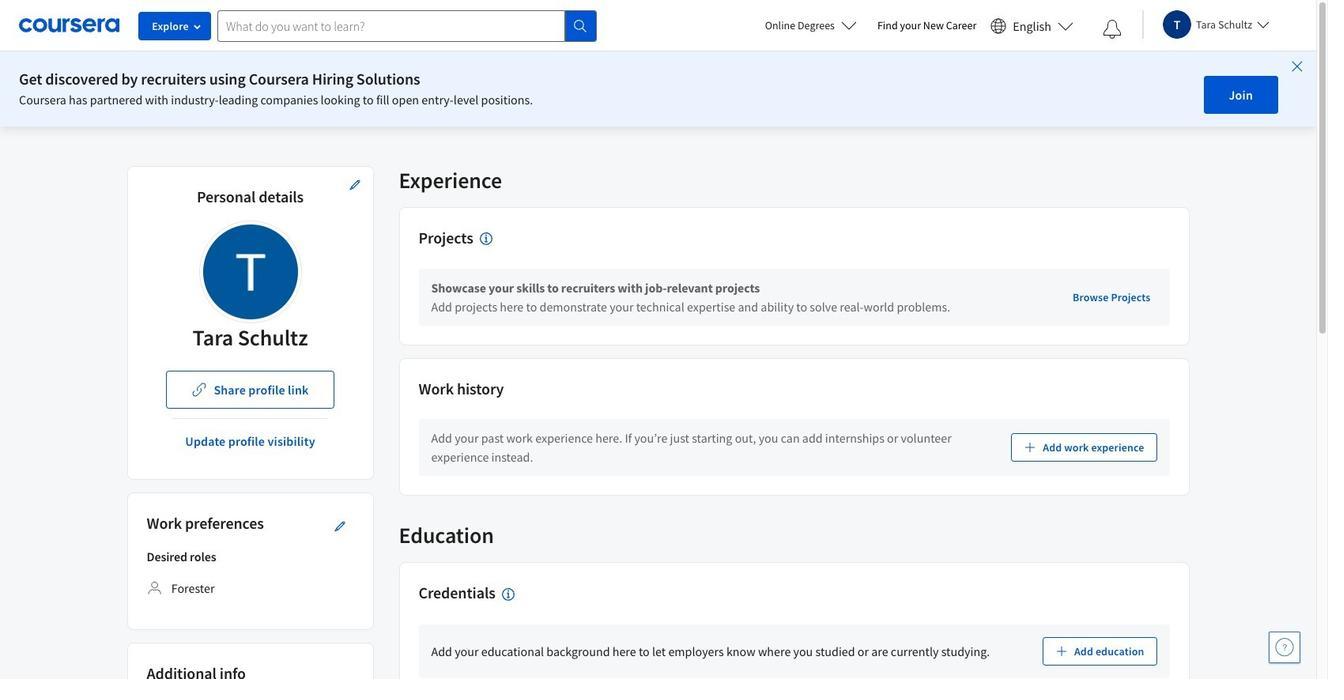 Task type: vqa. For each thing, say whether or not it's contained in the screenshot.
Information about credentials section image at the bottom left
yes



Task type: describe. For each thing, give the bounding box(es) containing it.
information about credentials section image
[[502, 588, 514, 600]]

information about the projects section image
[[480, 233, 492, 245]]

help center image
[[1275, 638, 1294, 657]]

edit image
[[333, 520, 346, 533]]



Task type: locate. For each thing, give the bounding box(es) containing it.
profile photo image
[[203, 225, 298, 319]]

coursera image
[[19, 13, 119, 38]]

None search field
[[217, 10, 597, 42]]

What do you want to learn? text field
[[217, 10, 565, 42]]

edit personal details. image
[[348, 179, 361, 191]]



